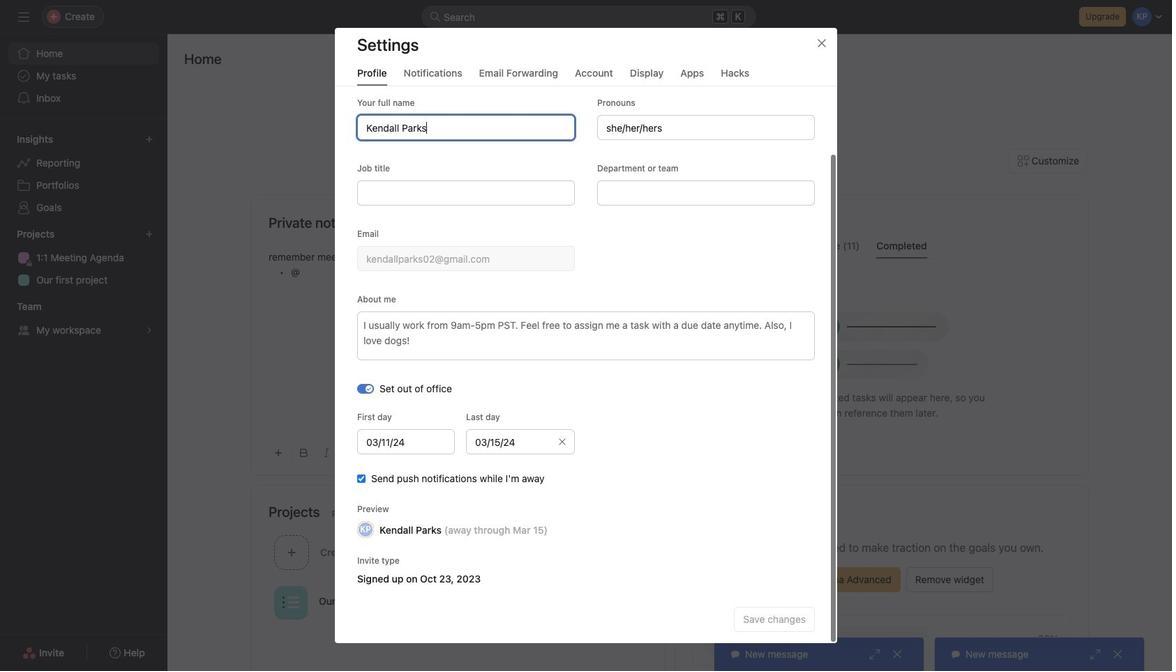 Task type: vqa. For each thing, say whether or not it's contained in the screenshot.
Hide sidebar image
yes



Task type: describe. For each thing, give the bounding box(es) containing it.
projects element
[[0, 222, 167, 294]]

insights element
[[0, 127, 167, 222]]

italics image
[[322, 449, 331, 458]]

code image
[[389, 449, 398, 458]]

prominent image
[[430, 11, 441, 22]]

1 horizontal spatial close image
[[1112, 650, 1123, 661]]

0 vertical spatial close image
[[816, 38, 828, 49]]

numbered list image
[[434, 449, 442, 458]]

bold image
[[300, 449, 308, 458]]

expand new message image
[[869, 650, 881, 661]]



Task type: locate. For each thing, give the bounding box(es) containing it.
document
[[269, 250, 647, 432]]

strikethrough image
[[367, 449, 375, 458]]

bulleted list image
[[412, 449, 420, 458]]

Optional text field
[[466, 430, 575, 455]]

toolbar
[[269, 438, 647, 469]]

clear date image
[[558, 438, 567, 447]]

teams element
[[0, 294, 167, 345]]

close image
[[816, 38, 828, 49], [1112, 650, 1123, 661]]

switch
[[357, 384, 374, 394]]

Third-person pronouns (e.g. she/her/hers) text field
[[597, 115, 815, 140]]

None checkbox
[[357, 475, 366, 484]]

global element
[[0, 34, 167, 118]]

0 horizontal spatial close image
[[816, 38, 828, 49]]

increase list indent image
[[479, 449, 487, 458]]

I usually work from 9am-5pm PST. Feel free to assign me a task with a due date anytime. Also, I love dogs! text field
[[357, 312, 815, 361]]

at mention image
[[548, 448, 559, 459]]

decrease list indent image
[[456, 449, 465, 458]]

link image
[[501, 449, 509, 458]]

None text field
[[357, 115, 575, 140], [357, 246, 575, 271], [357, 115, 575, 140], [357, 246, 575, 271]]

list image
[[283, 595, 299, 612]]

None text field
[[357, 181, 575, 206], [597, 181, 815, 206], [357, 430, 455, 455], [357, 181, 575, 206], [597, 181, 815, 206], [357, 430, 455, 455]]

hide sidebar image
[[18, 11, 29, 22]]

expand new message image
[[1090, 650, 1101, 661]]

1 vertical spatial close image
[[1112, 650, 1123, 661]]

close image
[[892, 650, 903, 661]]



